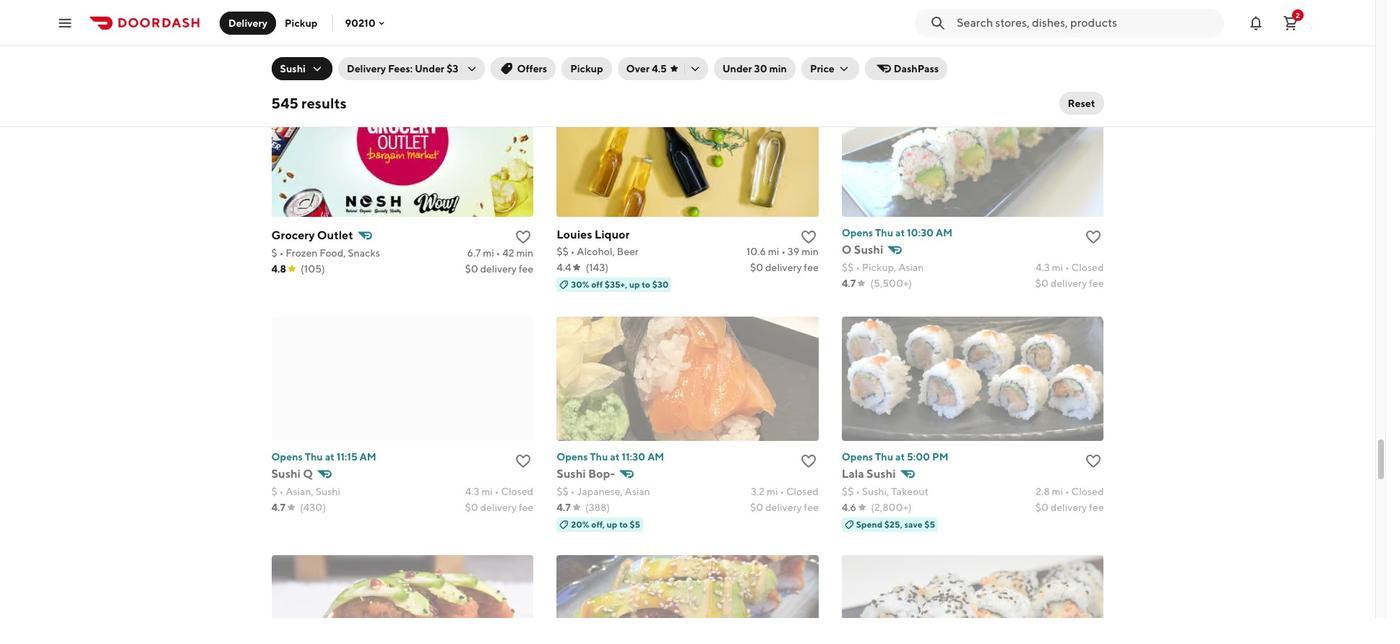 Task type: describe. For each thing, give the bounding box(es) containing it.
min for 6.7 mi • 42 min
[[517, 247, 534, 259]]

delivery for (2,800+)
[[1051, 501, 1087, 513]]

4.6 for (2,800+)
[[842, 501, 857, 513]]

grocery outlet
[[271, 228, 353, 242]]

1 vertical spatial $$ • alcohol, beer
[[557, 246, 639, 257]]

am for sushi bop-
[[648, 451, 664, 462]]

fee for (105)
[[519, 263, 534, 274]]

opens for lala sushi
[[842, 451, 873, 462]]

delivery for (388)
[[766, 501, 802, 513]]

sushi q
[[271, 467, 313, 480]]

3.2
[[751, 486, 765, 497]]

(210)
[[585, 39, 609, 50]]

frozen
[[286, 247, 318, 259]]

sushi left q
[[271, 467, 301, 480]]

7.0 mi • 35 min
[[1037, 23, 1104, 34]]

10.6 mi • 39 min
[[747, 246, 819, 257]]

pickup for pickup button to the right
[[570, 63, 603, 74]]

reset button
[[1059, 92, 1104, 115]]

545
[[271, 95, 298, 111]]

offers
[[517, 63, 547, 74]]

grocery
[[271, 228, 315, 242]]

$​0 for (2,800+)
[[1036, 501, 1049, 513]]

delivery for (143)
[[766, 261, 802, 273]]

sushi,
[[862, 486, 890, 497]]

$$ • japanese, asian
[[557, 486, 650, 497]]

up down (388)
[[607, 519, 618, 530]]

10:30
[[907, 227, 934, 238]]

over 4.5 button
[[618, 57, 708, 80]]

0 horizontal spatial pickup button
[[276, 11, 326, 34]]

am for o sushi
[[936, 227, 953, 238]]

up down 90210
[[344, 56, 355, 67]]

japanese,
[[577, 486, 623, 497]]

o
[[842, 243, 852, 256]]

click to add this store to your saved list image for sushi bop-
[[800, 452, 817, 470]]

3.2 mi • closed
[[751, 486, 819, 497]]

20% off, up to $5
[[571, 519, 641, 530]]

0 horizontal spatial $$ • alcohol, beer
[[271, 23, 354, 34]]

bakery,
[[856, 23, 890, 34]]

(388)
[[585, 501, 610, 513]]

opens thu at 11:30 am
[[557, 451, 664, 462]]

up down louies liquor
[[629, 279, 640, 290]]

3 items, open order cart image
[[1282, 14, 1300, 31]]

4.4
[[557, 261, 571, 273]]

pickup for the leftmost pickup button
[[285, 17, 318, 29]]

price
[[810, 63, 835, 74]]

opens for o sushi
[[842, 227, 873, 238]]

$30 for (143)
[[652, 279, 669, 290]]

lala sushi
[[842, 467, 896, 480]]

at for o sushi
[[896, 227, 905, 238]]

o sushi
[[842, 243, 884, 256]]

mi for $ • frozen food, snacks
[[483, 247, 494, 259]]

pm
[[932, 451, 949, 462]]

(105)
[[301, 263, 325, 274]]

$​0 delivery fee for (680+)
[[1036, 39, 1104, 50]]

off for (1,300+)
[[306, 56, 318, 67]]

4.3 mi • closed for o sushi
[[1036, 261, 1104, 273]]

spend
[[857, 519, 883, 530]]

$$ for sushi
[[557, 486, 569, 497]]

sushi bop-
[[557, 467, 615, 480]]

30% for (1,300+)
[[286, 56, 304, 67]]

delivery for (430)
[[480, 501, 517, 513]]

results
[[301, 95, 347, 111]]

at for sushi q
[[325, 451, 335, 462]]

thu for o sushi
[[875, 227, 894, 238]]

min for 10.6 mi • 39 min
[[802, 246, 819, 257]]

mi for $$ • japanese, asian
[[767, 486, 778, 497]]

q
[[303, 467, 313, 480]]

dashpass
[[894, 63, 939, 74]]

offers button
[[491, 57, 556, 80]]

6.7
[[467, 247, 481, 259]]

$​0 delivery fee for (430)
[[465, 501, 534, 513]]

$​0 delivery fee for (388)
[[750, 501, 819, 513]]

off, for 20%
[[591, 519, 605, 530]]

Store search: begin typing to search for stores available on DoorDash text field
[[957, 15, 1216, 31]]

opens thu at 5:00 pm
[[842, 451, 949, 462]]

delivery for (680+)
[[1051, 39, 1087, 50]]

asian,
[[286, 486, 314, 497]]

(143)
[[586, 261, 609, 273]]

sushi up pickup, on the right top
[[854, 243, 884, 256]]

4.7 for sushi q
[[271, 501, 286, 513]]

545 results
[[271, 95, 347, 111]]

price button
[[802, 57, 859, 80]]

$​0 for (1,300+)
[[465, 39, 478, 50]]

$ • bakery, espresso
[[842, 23, 933, 34]]

$​0 for (210)
[[750, 39, 764, 50]]

delivery for (5,500+)
[[1051, 277, 1087, 289]]

1 under from the left
[[415, 63, 445, 74]]

espresso
[[892, 23, 933, 34]]

under 30 min button
[[714, 57, 796, 80]]

mi for $ • asian, sushi
[[482, 486, 493, 497]]

1 horizontal spatial beer
[[617, 246, 639, 257]]

louies
[[557, 227, 592, 241]]

15% off, up to $15
[[571, 56, 642, 67]]

bop-
[[588, 467, 615, 480]]

4.7 left (210) at the top of the page
[[557, 39, 571, 50]]

thu for lala sushi
[[875, 451, 894, 462]]

$$ • pickup, asian
[[842, 261, 924, 273]]

5:00
[[907, 451, 930, 462]]

$ for paris
[[842, 23, 848, 34]]

7.0
[[1037, 23, 1051, 34]]

1 horizontal spatial alcohol,
[[577, 246, 615, 257]]

click to add this store to your saved list image for $ • frozen food, snacks
[[515, 228, 532, 246]]

sushi up the $$ • sushi, takeout
[[867, 467, 896, 480]]

6.7 mi • 42 min
[[467, 247, 534, 259]]

$25,
[[885, 519, 903, 530]]

11:15
[[337, 451, 358, 462]]

$​0 for (143)
[[750, 261, 764, 273]]

off, for 15%
[[589, 56, 603, 67]]

4.8 for grocery outlet
[[271, 263, 286, 274]]

$ • asian, sushi
[[271, 486, 340, 497]]

$​0 for (105)
[[465, 263, 478, 274]]

(1,300+)
[[301, 39, 339, 50]]

fee for (430)
[[519, 501, 534, 513]]

4.8 for paris baguette
[[842, 39, 857, 50]]

4.5
[[652, 63, 667, 74]]

(2,800+)
[[871, 501, 912, 513]]

delivery button
[[220, 11, 276, 34]]

click to add this store to your saved list image
[[1085, 4, 1103, 21]]

liquor for a&s
[[297, 4, 332, 18]]

click to add this store to your saved list image for lala sushi
[[1085, 452, 1103, 470]]

0 horizontal spatial beer
[[332, 23, 354, 34]]

lala
[[842, 467, 864, 480]]

39
[[788, 246, 800, 257]]

mi for $$ • sushi, takeout
[[1052, 486, 1063, 497]]

off for (143)
[[591, 279, 603, 290]]

2
[[1296, 10, 1300, 19]]

under inside button
[[723, 63, 752, 74]]

4.7 for sushi bop-
[[557, 501, 571, 513]]

opens for sushi q
[[271, 451, 303, 462]]

11:30
[[622, 451, 646, 462]]



Task type: vqa. For each thing, say whether or not it's contained in the screenshot.
"(10" in the Red Bean & Mochi Xiao Long Bao (10 each) +$11.00
no



Task type: locate. For each thing, give the bounding box(es) containing it.
0 vertical spatial asian
[[899, 261, 924, 273]]

1 horizontal spatial 30%
[[571, 279, 590, 290]]

2.8 mi • closed
[[1036, 486, 1104, 497]]

$35+,
[[320, 56, 342, 67], [605, 279, 628, 290]]

$35+, down (143)
[[605, 279, 628, 290]]

asian down 11:30
[[625, 486, 650, 497]]

at
[[896, 227, 905, 238], [325, 451, 335, 462], [610, 451, 620, 462], [896, 451, 905, 462]]

1 vertical spatial $35+,
[[605, 279, 628, 290]]

fee for (680+)
[[1089, 39, 1104, 50]]

0 horizontal spatial 30%
[[286, 56, 304, 67]]

over
[[626, 63, 650, 74]]

am for sushi q
[[360, 451, 376, 462]]

42
[[503, 247, 514, 259]]

fee for (5,500+)
[[1089, 277, 1104, 289]]

30% for (143)
[[571, 279, 590, 290]]

20%
[[571, 519, 590, 530]]

to
[[357, 56, 365, 67], [617, 56, 626, 67], [642, 279, 651, 290], [619, 519, 628, 530]]

am right 11:30
[[648, 451, 664, 462]]

$​0 delivery fee for (2,800+)
[[1036, 501, 1104, 513]]

click to add this store to your saved list image for sushi q
[[515, 452, 532, 470]]

outlet
[[317, 228, 353, 242]]

0 horizontal spatial asian
[[625, 486, 650, 497]]

click to add this store to your saved list image for $$ • alcohol, beer
[[800, 228, 817, 246]]

pickup button
[[276, 11, 326, 34], [562, 57, 612, 80]]

1 horizontal spatial under
[[723, 63, 752, 74]]

over 4.5
[[626, 63, 667, 74]]

$$ down o
[[842, 261, 854, 273]]

1 vertical spatial 4.3 mi • closed
[[465, 486, 534, 497]]

min for 7.0 mi • 35 min
[[1087, 23, 1104, 34]]

1 vertical spatial 4.6
[[842, 501, 857, 513]]

4.6
[[271, 39, 286, 50], [842, 501, 857, 513]]

0 horizontal spatial 4.8
[[271, 263, 286, 274]]

0 vertical spatial 30% off $35+, up to $30
[[286, 56, 384, 67]]

delivery
[[228, 17, 268, 29], [347, 63, 386, 74]]

2 $5 from the left
[[925, 519, 935, 530]]

1 horizontal spatial am
[[648, 451, 664, 462]]

1 horizontal spatial liquor
[[595, 227, 630, 241]]

$​0 delivery fee for (5,500+)
[[1036, 277, 1104, 289]]

at for sushi bop-
[[610, 451, 620, 462]]

0 horizontal spatial 30% off $35+, up to $30
[[286, 56, 384, 67]]

liquor right a&s at the left of the page
[[297, 4, 332, 18]]

30% off $35+, up to $30 down (1,300+)
[[286, 56, 384, 67]]

at left 5:00
[[896, 451, 905, 462]]

pickup button down (210) at the top of the page
[[562, 57, 612, 80]]

1 vertical spatial pickup button
[[562, 57, 612, 80]]

closed for lala sushi
[[1072, 486, 1104, 497]]

opens up lala
[[842, 451, 873, 462]]

fee for (210)
[[804, 39, 819, 50]]

1 horizontal spatial 30% off $35+, up to $30
[[571, 279, 669, 290]]

paris baguette
[[842, 4, 921, 18]]

0 vertical spatial 4.6
[[271, 39, 286, 50]]

0 horizontal spatial 4.6
[[271, 39, 286, 50]]

save
[[905, 519, 923, 530]]

under 30 min
[[723, 63, 787, 74]]

opens for sushi bop-
[[557, 451, 588, 462]]

pickup button up (1,300+)
[[276, 11, 326, 34]]

notification bell image
[[1248, 14, 1265, 31]]

opens thu at 10:30 am
[[842, 227, 953, 238]]

beer down market
[[332, 23, 354, 34]]

4.6 up sushi button
[[271, 39, 286, 50]]

under left "30" at the top right of the page
[[723, 63, 752, 74]]

2 button
[[1277, 8, 1306, 37]]

4.7 down o
[[842, 277, 856, 289]]

90210
[[345, 17, 376, 29]]

$
[[842, 23, 848, 34], [271, 247, 277, 259], [271, 486, 277, 497]]

$ • frozen food, snacks
[[271, 247, 380, 259]]

0 vertical spatial off
[[306, 56, 318, 67]]

open menu image
[[56, 14, 74, 31]]

0 vertical spatial pickup button
[[276, 11, 326, 34]]

$$ for o
[[842, 261, 854, 273]]

pickup up (1,300+)
[[285, 17, 318, 29]]

$$
[[271, 23, 283, 34], [557, 246, 569, 257], [842, 261, 854, 273], [557, 486, 569, 497], [842, 486, 854, 497]]

0 vertical spatial $$ • alcohol, beer
[[271, 23, 354, 34]]

fees:
[[388, 63, 413, 74]]

0 horizontal spatial delivery
[[228, 17, 268, 29]]

sushi up (430)
[[316, 486, 340, 497]]

thu up o sushi
[[875, 227, 894, 238]]

1 vertical spatial 4.3
[[465, 486, 480, 497]]

$$ • alcohol, beer
[[271, 23, 354, 34], [557, 246, 639, 257]]

1 horizontal spatial $35+,
[[605, 279, 628, 290]]

off, right 15%
[[589, 56, 603, 67]]

2 vertical spatial $
[[271, 486, 277, 497]]

90210 button
[[345, 17, 387, 29]]

delivery inside button
[[228, 17, 268, 29]]

4.6 for (1,300+)
[[271, 39, 286, 50]]

thu for sushi bop-
[[590, 451, 608, 462]]

0 horizontal spatial 4.3
[[465, 486, 480, 497]]

mi
[[1053, 23, 1065, 34], [768, 246, 780, 257], [483, 247, 494, 259], [1052, 261, 1063, 273], [482, 486, 493, 497], [767, 486, 778, 497], [1052, 486, 1063, 497]]

delivery for delivery
[[228, 17, 268, 29]]

fee for (143)
[[804, 261, 819, 273]]

liquor for louies
[[595, 227, 630, 241]]

asian for sushi bop-
[[625, 486, 650, 497]]

2 under from the left
[[723, 63, 752, 74]]

0 horizontal spatial alcohol,
[[292, 23, 330, 34]]

click to add this store to your saved list image for o sushi
[[1085, 228, 1103, 246]]

4.8 down bakery,
[[842, 39, 857, 50]]

0 horizontal spatial pickup
[[285, 17, 318, 29]]

0 vertical spatial alcohol,
[[292, 23, 330, 34]]

1 horizontal spatial $$ • alcohol, beer
[[557, 246, 639, 257]]

$​0 for (5,500+)
[[1036, 277, 1049, 289]]

1 vertical spatial alcohol,
[[577, 246, 615, 257]]

min right the '39'
[[802, 246, 819, 257]]

up down (210) at the top of the page
[[605, 56, 615, 67]]

min down click to add this store to your saved list icon
[[1087, 23, 1104, 34]]

1 horizontal spatial delivery
[[347, 63, 386, 74]]

1 horizontal spatial $5
[[925, 519, 935, 530]]

delivery for (1,300+)
[[480, 39, 517, 50]]

under
[[415, 63, 445, 74], [723, 63, 752, 74]]

1 vertical spatial 4.8
[[271, 263, 286, 274]]

thu up lala sushi
[[875, 451, 894, 462]]

$$ • alcohol, beer up (1,300+)
[[271, 23, 354, 34]]

1 vertical spatial 30%
[[571, 279, 590, 290]]

opens
[[842, 227, 873, 238], [271, 451, 303, 462], [557, 451, 588, 462], [842, 451, 873, 462]]

$​0 for (430)
[[465, 501, 478, 513]]

asian for o sushi
[[899, 261, 924, 273]]

0 horizontal spatial $30
[[367, 56, 384, 67]]

pickup
[[285, 17, 318, 29], [570, 63, 603, 74]]

2.8
[[1036, 486, 1050, 497]]

delivery left a&s at the left of the page
[[228, 17, 268, 29]]

delivery fees: under $3
[[347, 63, 459, 74]]

$​0 delivery fee for (143)
[[750, 261, 819, 273]]

pickup,
[[862, 261, 897, 273]]

pickup down (210) at the top of the page
[[570, 63, 603, 74]]

4.7 left (388)
[[557, 501, 571, 513]]

(680+)
[[871, 39, 903, 50]]

fee for (388)
[[804, 501, 819, 513]]

1 vertical spatial 30% off $35+, up to $30
[[571, 279, 669, 290]]

min right 42
[[517, 247, 534, 259]]

1 horizontal spatial pickup button
[[562, 57, 612, 80]]

35
[[1073, 23, 1085, 34]]

0 vertical spatial 4.3 mi • closed
[[1036, 261, 1104, 273]]

am right the 10:30
[[936, 227, 953, 238]]

•
[[285, 23, 290, 34], [850, 23, 854, 34], [1067, 23, 1071, 34], [571, 246, 575, 257], [782, 246, 786, 257], [279, 247, 284, 259], [496, 247, 501, 259], [856, 261, 860, 273], [1065, 261, 1070, 273], [279, 486, 284, 497], [495, 486, 499, 497], [571, 486, 575, 497], [780, 486, 784, 497], [856, 486, 860, 497], [1065, 486, 1070, 497]]

4.7 down $ • asian, sushi
[[271, 501, 286, 513]]

click to add this store to your saved list image
[[515, 228, 532, 246], [800, 228, 817, 246], [1085, 228, 1103, 246], [515, 452, 532, 470], [800, 452, 817, 470], [1085, 452, 1103, 470]]

1 vertical spatial off,
[[591, 519, 605, 530]]

30% down 4.4
[[571, 279, 590, 290]]

1 horizontal spatial pickup
[[570, 63, 603, 74]]

$​0 delivery fee for (1,300+)
[[465, 39, 534, 50]]

under left $3
[[415, 63, 445, 74]]

delivery for (105)
[[480, 263, 517, 274]]

4.7 for o sushi
[[842, 277, 856, 289]]

$​0 for (680+)
[[1036, 39, 1049, 50]]

$​0
[[465, 39, 478, 50], [750, 39, 764, 50], [1036, 39, 1049, 50], [750, 261, 764, 273], [465, 263, 478, 274], [1036, 277, 1049, 289], [465, 501, 478, 513], [750, 501, 764, 513], [1036, 501, 1049, 513]]

opens up sushi q
[[271, 451, 303, 462]]

1 vertical spatial $30
[[652, 279, 669, 290]]

$$ for lala
[[842, 486, 854, 497]]

1 vertical spatial beer
[[617, 246, 639, 257]]

1 horizontal spatial 4.3 mi • closed
[[1036, 261, 1104, 273]]

1 horizontal spatial 4.6
[[842, 501, 857, 513]]

30% down (1,300+)
[[286, 56, 304, 67]]

min
[[1087, 23, 1104, 34], [769, 63, 787, 74], [802, 246, 819, 257], [517, 247, 534, 259]]

$3
[[447, 63, 459, 74]]

$ for grocery
[[271, 247, 277, 259]]

1 vertical spatial $
[[271, 247, 277, 259]]

$$ down lala
[[842, 486, 854, 497]]

4.3 mi • closed
[[1036, 261, 1104, 273], [465, 486, 534, 497]]

min right "30" at the top right of the page
[[769, 63, 787, 74]]

reset
[[1068, 98, 1096, 109]]

beer down louies liquor
[[617, 246, 639, 257]]

0 vertical spatial $
[[842, 23, 848, 34]]

closed for o sushi
[[1072, 261, 1104, 273]]

0 vertical spatial 4.3
[[1036, 261, 1050, 273]]

10.6
[[747, 246, 766, 257]]

1 vertical spatial liquor
[[595, 227, 630, 241]]

0 vertical spatial pickup
[[285, 17, 318, 29]]

0 vertical spatial liquor
[[297, 4, 332, 18]]

0 horizontal spatial 4.3 mi • closed
[[465, 486, 534, 497]]

1 horizontal spatial 4.3
[[1036, 261, 1050, 273]]

0 horizontal spatial am
[[360, 451, 376, 462]]

mi for $ • bakery, espresso
[[1053, 23, 1065, 34]]

sushi inside button
[[280, 63, 306, 74]]

$​0 delivery fee for (105)
[[465, 263, 534, 274]]

opens up o sushi
[[842, 227, 873, 238]]

2 horizontal spatial am
[[936, 227, 953, 238]]

opens up 'sushi bop-'
[[557, 451, 588, 462]]

sushi button
[[271, 57, 333, 80]]

$35+, for (1,300+)
[[320, 56, 342, 67]]

$35+, for (143)
[[605, 279, 628, 290]]

$30 for (1,300+)
[[367, 56, 384, 67]]

spend $25, save $5
[[857, 519, 935, 530]]

thu for sushi q
[[305, 451, 323, 462]]

$35+, down (1,300+)
[[320, 56, 342, 67]]

0 horizontal spatial $5
[[630, 519, 641, 530]]

0 vertical spatial 4.8
[[842, 39, 857, 50]]

snacks
[[348, 247, 380, 259]]

off down (1,300+)
[[306, 56, 318, 67]]

30
[[754, 63, 767, 74]]

fee
[[519, 39, 534, 50], [804, 39, 819, 50], [1089, 39, 1104, 50], [804, 261, 819, 273], [519, 263, 534, 274], [1089, 277, 1104, 289], [519, 501, 534, 513], [804, 501, 819, 513], [1089, 501, 1104, 513]]

louies liquor
[[557, 227, 630, 241]]

0 vertical spatial 30%
[[286, 56, 304, 67]]

0 horizontal spatial liquor
[[297, 4, 332, 18]]

market
[[334, 4, 373, 18]]

$$ up 4.4
[[557, 246, 569, 257]]

1 $5 from the left
[[630, 519, 641, 530]]

1 horizontal spatial asian
[[899, 261, 924, 273]]

0 vertical spatial delivery
[[228, 17, 268, 29]]

baguette
[[871, 4, 921, 18]]

15%
[[571, 56, 587, 67]]

a&s liquor market
[[271, 4, 373, 18]]

delivery
[[480, 39, 517, 50], [766, 39, 802, 50], [1051, 39, 1087, 50], [766, 261, 802, 273], [480, 263, 517, 274], [1051, 277, 1087, 289], [480, 501, 517, 513], [766, 501, 802, 513], [1051, 501, 1087, 513]]

min inside button
[[769, 63, 787, 74]]

$ down paris
[[842, 23, 848, 34]]

$​0 delivery fee for (210)
[[750, 39, 819, 50]]

asian up (5,500+)
[[899, 261, 924, 273]]

$$ • alcohol, beer up (143)
[[557, 246, 639, 257]]

closed for sushi q
[[501, 486, 534, 497]]

(5,500+)
[[871, 277, 912, 289]]

0 vertical spatial $35+,
[[320, 56, 342, 67]]

fee for (2,800+)
[[1089, 501, 1104, 513]]

off down (143)
[[591, 279, 603, 290]]

4.6 up spend
[[842, 501, 857, 513]]

(430)
[[300, 501, 326, 513]]

$5 right save
[[925, 519, 935, 530]]

0 vertical spatial beer
[[332, 23, 354, 34]]

alcohol, up (1,300+)
[[292, 23, 330, 34]]

1 horizontal spatial 4.8
[[842, 39, 857, 50]]

off, down (388)
[[591, 519, 605, 530]]

dashpass button
[[865, 57, 948, 80]]

delivery for (210)
[[766, 39, 802, 50]]

mi for $$ • pickup, asian
[[1052, 261, 1063, 273]]

closed
[[1072, 261, 1104, 273], [501, 486, 534, 497], [786, 486, 819, 497], [1072, 486, 1104, 497]]

sushi up the 545
[[280, 63, 306, 74]]

liquor up (143)
[[595, 227, 630, 241]]

takeout
[[892, 486, 929, 497]]

$​0 delivery fee
[[465, 39, 534, 50], [750, 39, 819, 50], [1036, 39, 1104, 50], [750, 261, 819, 273], [465, 263, 534, 274], [1036, 277, 1104, 289], [465, 501, 534, 513], [750, 501, 819, 513], [1036, 501, 1104, 513]]

$$ down 'sushi bop-'
[[557, 486, 569, 497]]

$5 down $$ • japanese, asian
[[630, 519, 641, 530]]

liquor
[[297, 4, 332, 18], [595, 227, 630, 241]]

at left the 10:30
[[896, 227, 905, 238]]

1 vertical spatial delivery
[[347, 63, 386, 74]]

am right 11:15
[[360, 451, 376, 462]]

1 horizontal spatial $30
[[652, 279, 669, 290]]

thu up bop-
[[590, 451, 608, 462]]

30% off $35+, up to $30
[[286, 56, 384, 67], [571, 279, 669, 290]]

1 vertical spatial off
[[591, 279, 603, 290]]

1 vertical spatial pickup
[[570, 63, 603, 74]]

alcohol, up (143)
[[577, 246, 615, 257]]

30% off $35+, up to $30 for (1,300+)
[[286, 56, 384, 67]]

closed for sushi bop-
[[786, 486, 819, 497]]

at for lala sushi
[[896, 451, 905, 462]]

4.3 for q
[[465, 486, 480, 497]]

alcohol,
[[292, 23, 330, 34], [577, 246, 615, 257]]

$​0 for (388)
[[750, 501, 764, 513]]

30% off $35+, up to $30 for (143)
[[571, 279, 669, 290]]

$$ down a&s at the left of the page
[[271, 23, 283, 34]]

4.3 for sushi
[[1036, 261, 1050, 273]]

at left 11:15
[[325, 451, 335, 462]]

delivery for delivery fees: under $3
[[347, 63, 386, 74]]

delivery left 'fees:'
[[347, 63, 386, 74]]

1 vertical spatial asian
[[625, 486, 650, 497]]

1 horizontal spatial off
[[591, 279, 603, 290]]

0 horizontal spatial off
[[306, 56, 318, 67]]

0 vertical spatial $30
[[367, 56, 384, 67]]

mi for $$ • alcohol, beer
[[768, 246, 780, 257]]

paris
[[842, 4, 869, 18]]

a&s
[[271, 4, 294, 18]]

$$ • sushi, takeout
[[842, 486, 929, 497]]

4.8 down frozen in the top of the page
[[271, 263, 286, 274]]

30% off $35+, up to $30 down (143)
[[571, 279, 669, 290]]

4.8
[[842, 39, 857, 50], [271, 263, 286, 274]]

0 horizontal spatial under
[[415, 63, 445, 74]]

$15
[[628, 56, 642, 67]]

$ down grocery
[[271, 247, 277, 259]]

at left 11:30
[[610, 451, 620, 462]]

30%
[[286, 56, 304, 67], [571, 279, 590, 290]]

0 horizontal spatial $35+,
[[320, 56, 342, 67]]

0 vertical spatial off,
[[589, 56, 603, 67]]

sushi left bop-
[[557, 467, 586, 480]]

4.3
[[1036, 261, 1050, 273], [465, 486, 480, 497]]

fee for (1,300+)
[[519, 39, 534, 50]]

$ down sushi q
[[271, 486, 277, 497]]

thu up q
[[305, 451, 323, 462]]

food,
[[320, 247, 346, 259]]



